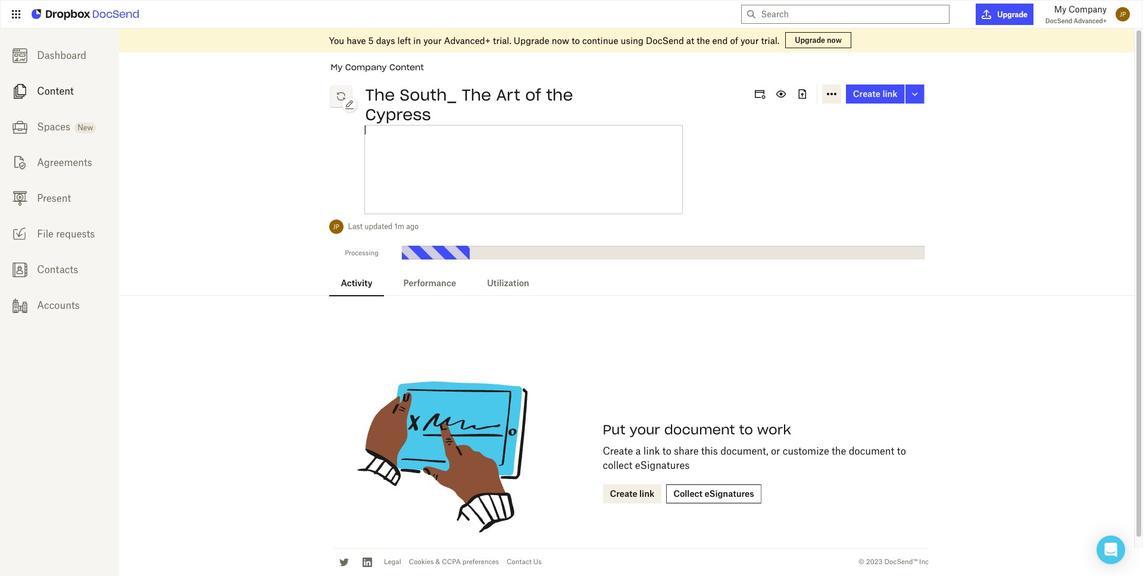 Task type: locate. For each thing, give the bounding box(es) containing it.
present
[[37, 192, 71, 204]]

us
[[534, 558, 542, 567]]

1 horizontal spatial jp
[[1120, 11, 1126, 18]]

2 horizontal spatial the
[[832, 445, 847, 457]]

trial.
[[493, 35, 512, 46], [761, 35, 780, 46]]

my
[[1055, 4, 1067, 14], [331, 62, 343, 73]]

docsend right upgrade button
[[1046, 17, 1073, 24]]

document processing image
[[329, 85, 353, 108]]

ago
[[406, 222, 419, 231]]

upgrade right upgrade icon
[[998, 10, 1028, 19]]

0 vertical spatial create
[[853, 89, 881, 99]]

at
[[687, 35, 695, 46]]

2 vertical spatial the
[[832, 445, 847, 457]]

your
[[424, 35, 442, 46], [741, 35, 759, 46], [630, 422, 660, 438]]

company down 5
[[345, 62, 387, 73]]

create link
[[853, 89, 898, 99], [610, 489, 655, 499]]

record video image
[[753, 87, 767, 101]]

the south_ the art of the cypress
[[365, 85, 573, 124]]

0 vertical spatial content
[[389, 62, 424, 73]]

0 horizontal spatial create link button
[[603, 485, 662, 504]]

0 vertical spatial esignatures
[[635, 460, 690, 472]]

upgrade down search text field
[[795, 36, 826, 45]]

collect esignatures
[[674, 489, 754, 499]]

0 horizontal spatial the
[[365, 85, 395, 105]]

continue
[[582, 35, 619, 46]]

to
[[572, 35, 580, 46], [739, 422, 753, 438], [663, 445, 672, 457], [897, 445, 906, 457]]

0 vertical spatial of
[[730, 35, 738, 46]]

docsend
[[1046, 17, 1073, 24], [646, 35, 684, 46]]

my down the you
[[331, 62, 343, 73]]

performance link
[[392, 272, 468, 297]]

1 vertical spatial create
[[603, 445, 633, 457]]

of
[[730, 35, 738, 46], [525, 85, 541, 105]]

© 2023 docsend™ inc
[[859, 558, 929, 567]]

contacts link
[[0, 252, 119, 288]]

5
[[368, 35, 374, 46]]

0 vertical spatial link
[[883, 89, 898, 99]]

upgrade button
[[976, 4, 1034, 25]]

1 horizontal spatial trial.
[[761, 35, 780, 46]]

sidebar documents image
[[12, 84, 27, 99]]

1 vertical spatial esignatures
[[705, 489, 754, 499]]

your right in
[[424, 35, 442, 46]]

0 vertical spatial create link button
[[846, 85, 905, 104]]

1 horizontal spatial advanced+
[[1074, 17, 1107, 24]]

esignatures inside button
[[705, 489, 754, 499]]

accounts link
[[0, 288, 119, 323]]

collect
[[603, 460, 633, 472]]

upgrade
[[998, 10, 1028, 19], [514, 35, 550, 46], [795, 36, 826, 45]]

0 horizontal spatial content
[[37, 85, 74, 97]]

this
[[701, 445, 718, 457]]

1 horizontal spatial your
[[630, 422, 660, 438]]

utilization
[[487, 278, 529, 288]]

1 horizontal spatial esignatures
[[705, 489, 754, 499]]

activity
[[341, 278, 372, 288]]

preferences
[[463, 558, 499, 567]]

the right customize
[[832, 445, 847, 457]]

0 horizontal spatial the
[[546, 85, 573, 105]]

0 vertical spatial my
[[1055, 4, 1067, 14]]

sidebar accounts image
[[12, 298, 27, 313]]

1 horizontal spatial upgrade
[[795, 36, 826, 45]]

1 horizontal spatial the
[[697, 35, 710, 46]]

0 vertical spatial create link
[[853, 89, 898, 99]]

now down search text field
[[827, 36, 842, 45]]

1 vertical spatial the
[[546, 85, 573, 105]]

0 horizontal spatial company
[[345, 62, 387, 73]]

of right art
[[525, 85, 541, 105]]

updated
[[365, 222, 393, 231]]

advanced+
[[1074, 17, 1107, 24], [444, 35, 491, 46]]

1 horizontal spatial the
[[462, 85, 491, 105]]

jp left last
[[333, 223, 339, 230]]

docsend™
[[885, 558, 918, 567]]

content link
[[0, 73, 119, 109]]

my inside 'my company docsend advanced+'
[[1055, 4, 1067, 14]]

jp
[[1120, 11, 1126, 18], [333, 223, 339, 230]]

1 horizontal spatial my
[[1055, 4, 1067, 14]]

link
[[883, 89, 898, 99], [644, 445, 660, 457], [640, 489, 655, 499]]

0 horizontal spatial advanced+
[[444, 35, 491, 46]]

spaces
[[37, 121, 70, 133]]

2 vertical spatial link
[[640, 489, 655, 499]]

file
[[37, 228, 54, 240]]

0 vertical spatial docsend
[[1046, 17, 1073, 24]]

0 horizontal spatial of
[[525, 85, 541, 105]]

your up a
[[630, 422, 660, 438]]

sidebar dashboard image
[[12, 48, 27, 63]]

0 horizontal spatial now
[[552, 35, 569, 46]]

the down my company content
[[365, 85, 395, 105]]

a
[[636, 445, 641, 457]]

requests
[[56, 228, 95, 240]]

docsend left at
[[646, 35, 684, 46]]

put your document to work
[[603, 422, 791, 438]]

esignatures inside create a link to share this document, or customize the document to collect esignatures
[[635, 460, 690, 472]]

document processing image
[[337, 92, 345, 101]]

company inside 'my company docsend advanced+'
[[1069, 4, 1107, 14]]

the right art
[[546, 85, 573, 105]]

content
[[389, 62, 424, 73], [37, 85, 74, 97]]

esignatures down share
[[635, 460, 690, 472]]

the right at
[[697, 35, 710, 46]]

1 vertical spatial document
[[849, 445, 895, 457]]

1 vertical spatial create link button
[[603, 485, 662, 504]]

None text field
[[364, 125, 683, 214]]

my company content
[[331, 62, 424, 73]]

0 horizontal spatial document
[[665, 422, 735, 438]]

upgrade now
[[795, 36, 842, 45]]

1 horizontal spatial now
[[827, 36, 842, 45]]

1 vertical spatial company
[[345, 62, 387, 73]]

now
[[552, 35, 569, 46], [827, 36, 842, 45]]

agreements link
[[0, 145, 119, 180]]

1 the from the left
[[365, 85, 395, 105]]

create
[[853, 89, 881, 99], [603, 445, 633, 457], [610, 489, 638, 499]]

0 vertical spatial jp
[[1120, 11, 1126, 18]]

2 horizontal spatial upgrade
[[998, 10, 1028, 19]]

1 horizontal spatial document
[[849, 445, 895, 457]]

ccpa
[[442, 558, 461, 567]]

content right sidebar documents image
[[37, 85, 74, 97]]

create link button
[[846, 85, 905, 104], [603, 485, 662, 504]]

1 vertical spatial jp
[[333, 223, 339, 230]]

esignatures
[[635, 460, 690, 472], [705, 489, 754, 499]]

now left continue
[[552, 35, 569, 46]]

0 vertical spatial document
[[665, 422, 735, 438]]

0 horizontal spatial trial.
[[493, 35, 512, 46]]

inc
[[920, 558, 929, 567]]

your right end
[[741, 35, 759, 46]]

my right upgrade button
[[1055, 4, 1067, 14]]

0 vertical spatial company
[[1069, 4, 1107, 14]]

company
[[1069, 4, 1107, 14], [345, 62, 387, 73]]

the
[[697, 35, 710, 46], [546, 85, 573, 105], [832, 445, 847, 457]]

advanced+ right in
[[444, 35, 491, 46]]

document
[[665, 422, 735, 438], [849, 445, 895, 457]]

company left the 'jp' popup button
[[1069, 4, 1107, 14]]

0 horizontal spatial esignatures
[[635, 460, 690, 472]]

trial. left the upgrade now link
[[761, 35, 780, 46]]

2 vertical spatial create
[[610, 489, 638, 499]]

1 vertical spatial of
[[525, 85, 541, 105]]

last updated 1m ago
[[348, 222, 419, 231]]

the left art
[[462, 85, 491, 105]]

upgrade up art
[[514, 35, 550, 46]]

1 vertical spatial link
[[644, 445, 660, 457]]

1 horizontal spatial of
[[730, 35, 738, 46]]

1 vertical spatial create link
[[610, 489, 655, 499]]

0 vertical spatial advanced+
[[1074, 17, 1107, 24]]

1 horizontal spatial content
[[389, 62, 424, 73]]

contact
[[507, 558, 532, 567]]

1 vertical spatial my
[[331, 62, 343, 73]]

0 horizontal spatial upgrade
[[514, 35, 550, 46]]

the inside create a link to share this document, or customize the document to collect esignatures
[[832, 445, 847, 457]]

my company docsend advanced+
[[1046, 4, 1107, 24]]

upgrade inside button
[[998, 10, 1028, 19]]

contact us link
[[507, 558, 542, 567]]

1 vertical spatial docsend
[[646, 35, 684, 46]]

0 horizontal spatial my
[[331, 62, 343, 73]]

trial. up art
[[493, 35, 512, 46]]

Search text field
[[761, 5, 945, 23]]

esignatures right collect
[[705, 489, 754, 499]]

1 horizontal spatial docsend
[[1046, 17, 1073, 24]]

1 horizontal spatial company
[[1069, 4, 1107, 14]]

cypress
[[365, 105, 431, 124]]

have
[[347, 35, 366, 46]]

1 vertical spatial advanced+
[[444, 35, 491, 46]]

advanced+ left the 'jp' popup button
[[1074, 17, 1107, 24]]

content down 'left'
[[389, 62, 424, 73]]

of right end
[[730, 35, 738, 46]]

jp right 'my company docsend advanced+'
[[1120, 11, 1126, 18]]

file requests
[[37, 228, 95, 240]]



Task type: describe. For each thing, give the bounding box(es) containing it.
new
[[78, 123, 93, 132]]

in
[[413, 35, 421, 46]]

2 trial. from the left
[[761, 35, 780, 46]]

present link
[[0, 180, 119, 216]]

or
[[771, 445, 780, 457]]

1 horizontal spatial create link
[[853, 89, 898, 99]]

receive image
[[12, 227, 27, 242]]

0 horizontal spatial jp
[[333, 223, 339, 230]]

2 the from the left
[[462, 85, 491, 105]]

1 vertical spatial content
[[37, 85, 74, 97]]

update thumbnail image
[[342, 98, 356, 112]]

cookies & ccpa preferences
[[409, 558, 499, 567]]

docsend inside 'my company docsend advanced+'
[[1046, 17, 1073, 24]]

end
[[713, 35, 728, 46]]

create a link to share this document, or customize the document to collect esignatures
[[603, 445, 906, 472]]

legal
[[384, 558, 401, 567]]

cookies & ccpa preferences link
[[409, 558, 499, 567]]

contacts
[[37, 264, 78, 276]]

last
[[348, 222, 363, 231]]

1 horizontal spatial create link button
[[846, 85, 905, 104]]

contact us
[[507, 558, 542, 567]]

my for my company content
[[331, 62, 343, 73]]

collect esignatures button
[[667, 485, 762, 504]]

the inside the south_ the art of the cypress
[[546, 85, 573, 105]]

activity link
[[329, 272, 384, 297]]

file requests link
[[0, 216, 119, 252]]

0 horizontal spatial create link
[[610, 489, 655, 499]]

processing
[[345, 249, 379, 257]]

1m
[[395, 222, 404, 231]]

link inside create a link to share this document, or customize the document to collect esignatures
[[644, 445, 660, 457]]

company for docsend
[[1069, 4, 1107, 14]]

accounts
[[37, 300, 80, 311]]

advanced+ inside 'my company docsend advanced+'
[[1074, 17, 1107, 24]]

sidebar spaces image
[[12, 120, 27, 134]]

utilization link
[[475, 272, 541, 297]]

company for content
[[345, 62, 387, 73]]

upgrade for upgrade now
[[795, 36, 826, 45]]

upgrade for upgrade
[[998, 10, 1028, 19]]

0 vertical spatial the
[[697, 35, 710, 46]]

south_
[[400, 85, 457, 105]]

work
[[757, 422, 791, 438]]

you
[[329, 35, 344, 46]]

0 horizontal spatial your
[[424, 35, 442, 46]]

spaces new
[[37, 121, 93, 133]]

left
[[398, 35, 411, 46]]

upgrade image
[[982, 10, 992, 19]]

jp inside popup button
[[1120, 11, 1126, 18]]

collect
[[674, 489, 703, 499]]

&
[[436, 558, 440, 567]]

sidebar contacts image
[[12, 263, 27, 277]]

jp button
[[1113, 4, 1133, 24]]

performance
[[403, 278, 456, 288]]

dashboard
[[37, 49, 86, 61]]

create inside create a link to share this document, or customize the document to collect esignatures
[[603, 445, 633, 457]]

sidebar present image
[[12, 191, 27, 206]]

cookies
[[409, 558, 434, 567]]

share
[[674, 445, 699, 457]]

my for my company docsend advanced+
[[1055, 4, 1067, 14]]

you have 5 days left in your advanced+ trial. upgrade now to continue using docsend at the end of your trial.
[[329, 35, 780, 46]]

agreements
[[37, 157, 92, 169]]

days
[[376, 35, 395, 46]]

©
[[859, 558, 865, 567]]

using
[[621, 35, 644, 46]]

1 trial. from the left
[[493, 35, 512, 46]]

of inside the south_ the art of the cypress
[[525, 85, 541, 105]]

0 horizontal spatial docsend
[[646, 35, 684, 46]]

put
[[603, 422, 626, 438]]

upgrade now link
[[786, 32, 852, 48]]

dashboard link
[[0, 38, 119, 73]]

document,
[[721, 445, 769, 457]]

legal link
[[384, 558, 401, 567]]

2023
[[866, 558, 883, 567]]

2 horizontal spatial your
[[741, 35, 759, 46]]

document inside create a link to share this document, or customize the document to collect esignatures
[[849, 445, 895, 457]]

sidebar ndas image
[[12, 155, 27, 170]]

art
[[496, 85, 520, 105]]

customize
[[783, 445, 829, 457]]

my company content link
[[331, 62, 424, 73]]



Task type: vqa. For each thing, say whether or not it's contained in the screenshot.
1st Account from the bottom of the page
no



